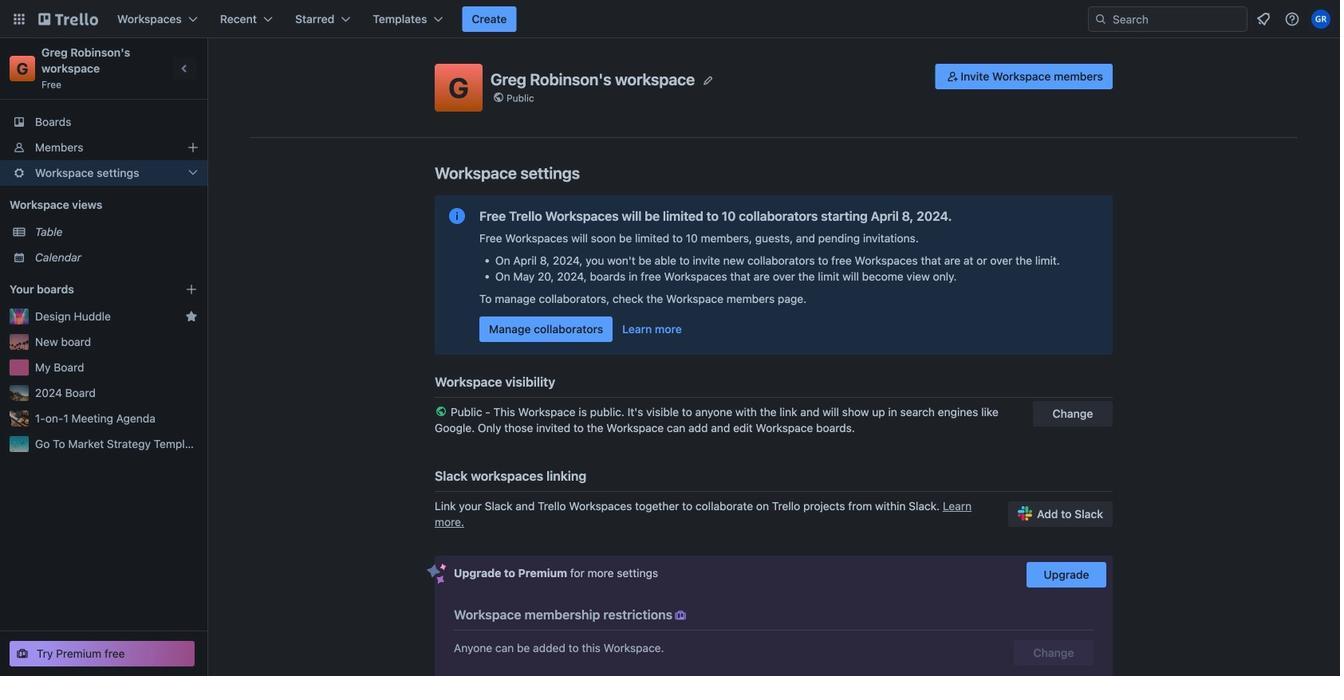 Task type: describe. For each thing, give the bounding box(es) containing it.
starred icon image
[[185, 310, 198, 323]]

back to home image
[[38, 6, 98, 32]]

greg robinson (gregrobinson96) image
[[1312, 10, 1331, 29]]

primary element
[[0, 0, 1340, 38]]

add board image
[[185, 283, 198, 296]]

open information menu image
[[1284, 11, 1300, 27]]

sparkle image
[[427, 564, 447, 585]]

your boards with 6 items element
[[10, 280, 161, 299]]



Task type: locate. For each thing, give the bounding box(es) containing it.
search image
[[1095, 13, 1107, 26]]

Search field
[[1107, 8, 1247, 30]]

sm image
[[945, 69, 961, 85]]

sm image
[[673, 608, 689, 624]]

0 notifications image
[[1254, 10, 1273, 29]]

workspace navigation collapse icon image
[[174, 57, 196, 80]]



Task type: vqa. For each thing, say whether or not it's contained in the screenshot.
Search Icon
yes



